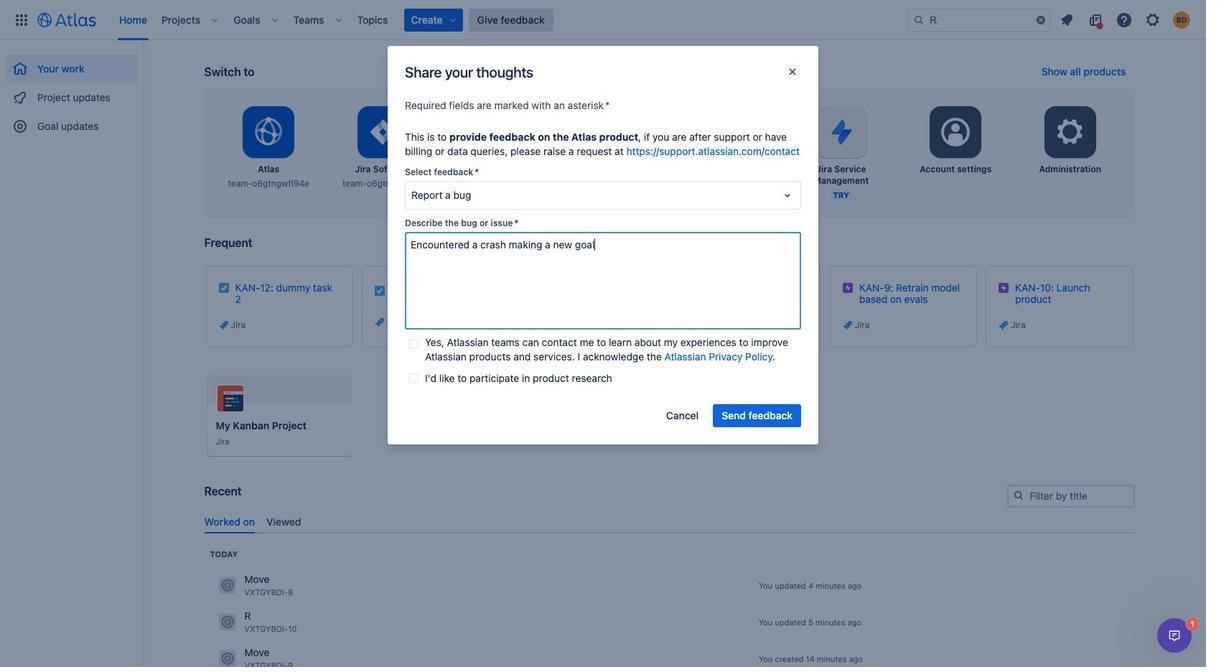 Task type: describe. For each thing, give the bounding box(es) containing it.
1 townsquare image from the top
[[219, 577, 236, 594]]

2 townsquare image from the top
[[219, 650, 236, 667]]

1 settings image from the left
[[939, 115, 974, 149]]

close modal image
[[785, 63, 802, 80]]

search image
[[914, 14, 925, 26]]



Task type: locate. For each thing, give the bounding box(es) containing it.
jira image
[[374, 317, 386, 328], [530, 317, 542, 328], [686, 317, 698, 328], [218, 320, 230, 331], [218, 320, 230, 331], [843, 320, 854, 331]]

2 settings image from the left
[[1054, 115, 1088, 149]]

top element
[[9, 0, 908, 40]]

1 vertical spatial townsquare image
[[219, 650, 236, 667]]

help image
[[1116, 11, 1134, 28]]

Search field
[[908, 8, 1052, 31]]

1 horizontal spatial settings image
[[1054, 115, 1088, 149]]

group
[[6, 40, 138, 145]]

clear search session image
[[1036, 14, 1047, 26]]

settings image
[[939, 115, 974, 149], [1054, 115, 1088, 149]]

townsquare image down townsquare image at the left
[[219, 650, 236, 667]]

townsquare image up townsquare image at the left
[[219, 577, 236, 594]]

Filter by title field
[[1009, 486, 1134, 506]]

0 vertical spatial townsquare image
[[219, 577, 236, 594]]

None search field
[[908, 8, 1052, 31]]

0 horizontal spatial settings image
[[939, 115, 974, 149]]

search image
[[1013, 490, 1025, 501]]

banner
[[0, 0, 1207, 40]]

townsquare image
[[219, 614, 236, 631]]

None text field
[[405, 232, 802, 330]]

open image
[[779, 187, 797, 204]]

townsquare image
[[219, 577, 236, 594], [219, 650, 236, 667]]

tab list
[[199, 510, 1141, 534]]

heading
[[210, 549, 238, 560]]

jira image
[[374, 317, 386, 328], [530, 317, 542, 328], [686, 317, 698, 328], [843, 320, 854, 331], [999, 320, 1010, 331], [999, 320, 1010, 331]]



Task type: vqa. For each thing, say whether or not it's contained in the screenshot.
townsquare image to the bottom
yes



